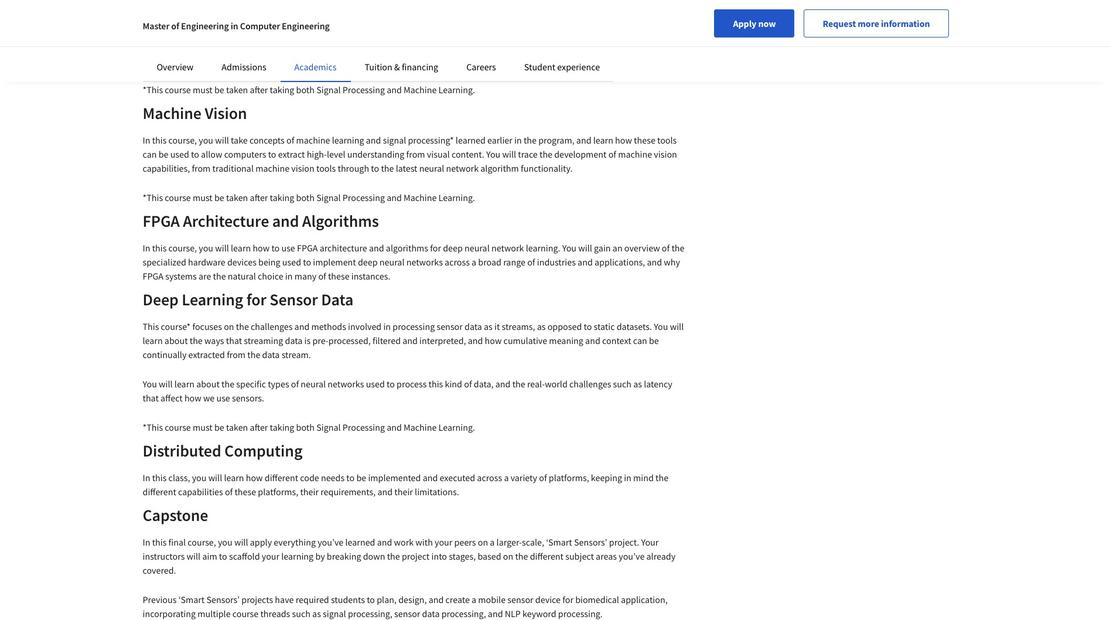 Task type: locate. For each thing, give the bounding box(es) containing it.
architecture
[[320, 242, 367, 254]]

of
[[636, 12, 644, 24], [171, 20, 179, 32], [521, 40, 529, 52], [197, 55, 205, 66], [287, 134, 294, 146], [609, 148, 617, 160], [662, 242, 670, 254], [528, 256, 535, 268], [319, 270, 326, 282], [291, 378, 299, 390], [464, 378, 472, 390], [539, 472, 547, 484], [225, 486, 233, 498]]

computing
[[225, 440, 303, 461]]

1 must from the top
[[193, 84, 213, 96]]

will right datasets.
[[670, 321, 684, 332]]

0 horizontal spatial through
[[278, 12, 309, 24]]

0 vertical spatial sensors'
[[574, 536, 608, 548]]

processing
[[181, 26, 223, 38], [393, 321, 435, 332]]

course
[[165, 84, 191, 96], [165, 192, 191, 203], [165, 421, 191, 433], [233, 608, 259, 620]]

are
[[199, 270, 211, 282]]

1 vertical spatial your
[[262, 550, 280, 562]]

1 vertical spatial learning
[[282, 550, 314, 562]]

affect
[[161, 392, 183, 404]]

can down datasets.
[[634, 335, 648, 346]]

process
[[397, 378, 427, 390]]

1 horizontal spatial through
[[338, 162, 369, 174]]

in inside 'in this course, you will take concepts of machine learning and signal processing* learned earlier in the program, and learn how these tools can be used to allow computers to extract high-level understanding from visual content. you will trace the development of machine vision capabilities, from traditional machine vision tools through to the latest neural network algorithm functionality.'
[[515, 134, 522, 146]]

you inside in this class, you will learn how different code needs to be implemented and executed across a variety of platforms, keeping in mind the different capabilities of these platforms, their requirements, and their limitations.
[[192, 472, 207, 484]]

program,
[[539, 134, 575, 146]]

1 horizontal spatial engineering
[[282, 20, 330, 32]]

a left 'variety' on the left bottom
[[504, 472, 509, 484]]

1 horizontal spatial processing
[[393, 321, 435, 332]]

used inside 'in this course, you will take concepts of machine learning and signal processing* learned earlier in the program, and learn how these tools can be used to allow computers to extract high-level understanding from visual content. you will trace the development of machine vision capabilities, from traditional machine vision tools through to the latest neural network algorithm functionality.'
[[170, 148, 189, 160]]

implement inside building on the knowledge gained through the signal processing and machine learning courses*, here you will learn the basics of natural language processing (nlp) - the linguistic theories underpinning it, the techniques and challenges that define the nlp landscape, and both the current and developing tools used to implement it. you will also gain a deeper understanding of the principles governing the development of generative ai models.
[[303, 40, 346, 52]]

in this final course, you will apply everything you've learned and work with your peers on a larger-scale, 'smart sensors' project. your instructors will aim to scaffold your learning by breaking down the project into stages, based on the different subject areas you've already covered.
[[143, 536, 676, 576]]

development inside 'in this course, you will take concepts of machine learning and signal processing* learned earlier in the program, and learn how these tools can be used to allow computers to extract high-level understanding from visual content. you will trace the development of machine vision capabilities, from traditional machine vision tools through to the latest neural network algorithm functionality.'
[[555, 148, 607, 160]]

that down here
[[525, 26, 541, 38]]

nlp up governing
[[584, 26, 600, 38]]

1 horizontal spatial network
[[492, 242, 524, 254]]

understanding
[[462, 40, 519, 52], [347, 148, 405, 160]]

admissions link
[[222, 61, 266, 73]]

student experience link
[[525, 61, 600, 73]]

signal inside 'in this course, you will take concepts of machine learning and signal processing* learned earlier in the program, and learn how these tools can be used to allow computers to extract high-level understanding from visual content. you will trace the development of machine vision capabilities, from traditional machine vision tools through to the latest neural network algorithm functionality.'
[[383, 134, 406, 146]]

world
[[545, 378, 568, 390]]

1 horizontal spatial such
[[613, 378, 632, 390]]

to left 'process'
[[387, 378, 395, 390]]

you up allow
[[199, 134, 213, 146]]

sensor up keyword on the bottom of the page
[[508, 594, 534, 606]]

networks down processed,
[[328, 378, 364, 390]]

2 horizontal spatial for
[[563, 594, 574, 606]]

a inside building on the knowledge gained through the signal processing and machine learning courses*, here you will learn the basics of natural language processing (nlp) - the linguistic theories underpinning it, the techniques and challenges that define the nlp landscape, and both the current and developing tools used to implement it. you will also gain a deeper understanding of the principles governing the development of generative ai models.
[[426, 40, 431, 52]]

capabilities
[[178, 486, 223, 498]]

3 learning. from the top
[[439, 421, 475, 433]]

you've
[[318, 536, 344, 548], [619, 550, 645, 562]]

across inside in this course, you will learn how to use fpga architecture and algorithms for deep neural network learning. you will gain an overview of the specialized hardware devices being used to implement deep neural networks across a broad range of industries and applications, and why fpga systems are the natural choice in many of these instances.
[[445, 256, 470, 268]]

the down scale,
[[516, 550, 528, 562]]

required
[[296, 594, 329, 606]]

developing
[[205, 40, 249, 52]]

in
[[231, 20, 238, 32], [515, 134, 522, 146], [285, 270, 293, 282], [384, 321, 391, 332], [624, 472, 632, 484]]

learning down everything
[[282, 550, 314, 562]]

0 vertical spatial must
[[193, 84, 213, 96]]

2 vertical spatial these
[[235, 486, 256, 498]]

taking down "models."
[[270, 84, 295, 96]]

learning up 'techniques'
[[448, 12, 482, 24]]

1 vertical spatial about
[[196, 378, 220, 390]]

used inside you will learn about the specific types of neural networks used to process this kind of data, and the real-world challenges such as latency that affect how we use sensors.
[[366, 378, 385, 390]]

1 vertical spatial network
[[492, 242, 524, 254]]

1 vertical spatial machine
[[619, 148, 653, 160]]

natural inside in this course, you will learn how to use fpga architecture and algorithms for deep neural network learning. you will gain an overview of the specialized hardware devices being used to implement deep neural networks across a broad range of industries and applications, and why fpga systems are the natural choice in many of these instances.
[[228, 270, 256, 282]]

keyword
[[523, 608, 557, 620]]

0 horizontal spatial development
[[143, 55, 195, 66]]

algorithm
[[481, 162, 519, 174]]

1 in from the top
[[143, 134, 150, 146]]

0 vertical spatial for
[[430, 242, 441, 254]]

the up extracted in the bottom of the page
[[190, 335, 203, 346]]

natural right basics
[[646, 12, 674, 24]]

the down streaming
[[248, 349, 260, 361]]

1 taken from the top
[[226, 84, 248, 96]]

0 vertical spatial these
[[634, 134, 656, 146]]

you for in this class, you will learn how different code needs to be implemented and executed across a variety of platforms, keeping in mind the different capabilities of these platforms, their requirements, and their limitations.
[[192, 472, 207, 484]]

admissions
[[222, 61, 266, 73]]

signal up theories
[[326, 12, 350, 24]]

1 vertical spatial challenges
[[251, 321, 293, 332]]

taking
[[270, 84, 295, 96], [270, 192, 295, 203], [270, 421, 295, 433]]

sensor inside 'this course* focuses on the challenges and methods involved in processing sensor data as it streams, as opposed to static datasets. you will learn about the ways that streaming data is pre-processed, filtered and interpreted, and how cumulative meaning and context can be continually extracted from the data stream.'
[[437, 321, 463, 332]]

both up algorithms on the left top of page
[[296, 192, 315, 203]]

it
[[495, 321, 500, 332]]

this inside in this class, you will learn how different code needs to be implemented and executed across a variety of platforms, keeping in mind the different capabilities of these platforms, their requirements, and their limitations.
[[152, 472, 167, 484]]

0 vertical spatial your
[[435, 536, 453, 548]]

0 horizontal spatial tools
[[251, 40, 270, 52]]

you
[[358, 40, 372, 52], [486, 148, 501, 160], [563, 242, 577, 254], [654, 321, 669, 332], [143, 378, 157, 390]]

understanding inside 'in this course, you will take concepts of machine learning and signal processing* learned earlier in the program, and learn how these tools can be used to allow computers to extract high-level understanding from visual content. you will trace the development of machine vision capabilities, from traditional machine vision tools through to the latest neural network algorithm functionality.'
[[347, 148, 405, 160]]

learn up affect
[[175, 378, 195, 390]]

processing
[[352, 12, 394, 24], [343, 84, 385, 96], [343, 192, 385, 203], [343, 421, 385, 433]]

after up computing
[[250, 421, 268, 433]]

you inside in this course, you will learn how to use fpga architecture and algorithms for deep neural network learning. you will gain an overview of the specialized hardware devices being used to implement deep neural networks across a broad range of industries and applications, and why fpga systems are the natural choice in many of these instances.
[[563, 242, 577, 254]]

signal inside previous 'smart sensors' projects have required students to plan, design, and create a mobile sensor device for biomedical application, incorporating multiple course threads such as signal processing, sensor data processing, and nlp keyword processing.
[[323, 608, 346, 620]]

2 taken from the top
[[226, 192, 248, 203]]

specific
[[236, 378, 266, 390]]

1 horizontal spatial use
[[282, 242, 295, 254]]

final
[[169, 536, 186, 548]]

both inside building on the knowledge gained through the signal processing and machine learning courses*, here you will learn the basics of natural language processing (nlp) - the linguistic theories underpinning it, the techniques and challenges that define the nlp landscape, and both the current and developing tools used to implement it. you will also gain a deeper understanding of the principles governing the development of generative ai models.
[[663, 26, 682, 38]]

taken up architecture
[[226, 192, 248, 203]]

engineering up developing
[[181, 20, 229, 32]]

neural down 'visual'
[[420, 162, 445, 174]]

a inside previous 'smart sensors' projects have required students to plan, design, and create a mobile sensor device for biomedical application, incorporating multiple course threads such as signal processing, sensor data processing, and nlp keyword processing.
[[472, 594, 477, 606]]

sensors' up subject
[[574, 536, 608, 548]]

you inside in this final course, you will apply everything you've learned and work with your peers on a larger-scale, 'smart sensors' project. your instructors will aim to scaffold your learning by breaking down the project into stages, based on the different subject areas you've already covered.
[[218, 536, 233, 548]]

sensors' up multiple
[[207, 594, 240, 606]]

1 taking from the top
[[270, 84, 295, 96]]

1 horizontal spatial 'smart
[[546, 536, 573, 548]]

used up many
[[282, 256, 301, 268]]

this inside in this final course, you will apply everything you've learned and work with your peers on a larger-scale, 'smart sensors' project. your instructors will aim to scaffold your learning by breaking down the project into stages, based on the different subject areas you've already covered.
[[152, 536, 167, 548]]

such inside previous 'smart sensors' projects have required students to plan, design, and create a mobile sensor device for biomedical application, incorporating multiple course threads such as signal processing, sensor data processing, and nlp keyword processing.
[[292, 608, 311, 620]]

1 their from the left
[[300, 486, 319, 498]]

filtered
[[373, 335, 401, 346]]

as left it
[[484, 321, 493, 332]]

0 horizontal spatial understanding
[[347, 148, 405, 160]]

0 horizontal spatial such
[[292, 608, 311, 620]]

in inside in this final course, you will apply everything you've learned and work with your peers on a larger-scale, 'smart sensors' project. your instructors will aim to scaffold your learning by breaking down the project into stages, based on the different subject areas you've already covered.
[[143, 536, 150, 548]]

0 horizontal spatial gain
[[407, 40, 424, 52]]

-
[[248, 26, 251, 38]]

1 vertical spatial can
[[634, 335, 648, 346]]

use inside in this course, you will learn how to use fpga architecture and algorithms for deep neural network learning. you will gain an overview of the specialized hardware devices being used to implement deep neural networks across a broad range of industries and applications, and why fpga systems are the natural choice in many of these instances.
[[282, 242, 295, 254]]

about inside 'this course* focuses on the challenges and methods involved in processing sensor data as it streams, as opposed to static datasets. you will learn about the ways that streaming data is pre-processed, filtered and interpreted, and how cumulative meaning and context can be continually extracted from the data stream.'
[[165, 335, 188, 346]]

0 vertical spatial signal
[[383, 134, 406, 146]]

0 vertical spatial after
[[250, 84, 268, 96]]

2 their from the left
[[395, 486, 413, 498]]

signal
[[383, 134, 406, 146], [323, 608, 346, 620]]

1 vertical spatial deep
[[358, 256, 378, 268]]

1 horizontal spatial sensor
[[437, 321, 463, 332]]

you inside 'in this course, you will take concepts of machine learning and signal processing* learned earlier in the program, and learn how these tools can be used to allow computers to extract high-level understanding from visual content. you will trace the development of machine vision capabilities, from traditional machine vision tools through to the latest neural network algorithm functionality.'
[[199, 134, 213, 146]]

0 horizontal spatial learned
[[346, 536, 375, 548]]

projects
[[242, 594, 273, 606]]

'smart
[[546, 536, 573, 548], [179, 594, 205, 606]]

2 engineering from the left
[[282, 20, 330, 32]]

down
[[363, 550, 385, 562]]

0 horizontal spatial 'smart
[[179, 594, 205, 606]]

here
[[522, 12, 539, 24]]

larger-
[[497, 536, 522, 548]]

distributed computing
[[143, 440, 303, 461]]

2 taking from the top
[[270, 192, 295, 203]]

across left broad
[[445, 256, 470, 268]]

limitations.
[[415, 486, 459, 498]]

0 vertical spatial use
[[282, 242, 295, 254]]

0 horizontal spatial signal
[[323, 608, 346, 620]]

engineering up academics link
[[282, 20, 330, 32]]

course, for specialized
[[169, 242, 197, 254]]

machine
[[413, 12, 446, 24], [404, 84, 437, 96], [143, 103, 202, 124], [404, 192, 437, 203], [404, 421, 437, 433]]

about inside you will learn about the specific types of neural networks used to process this kind of data, and the real-world challenges such as latency that affect how we use sensors.
[[196, 378, 220, 390]]

processing inside 'this course* focuses on the challenges and methods involved in processing sensor data as it streams, as opposed to static datasets. you will learn about the ways that streaming data is pre-processed, filtered and interpreted, and how cumulative meaning and context can be continually extracted from the data stream.'
[[393, 321, 435, 332]]

can inside 'this course* focuses on the challenges and methods involved in processing sensor data as it streams, as opposed to static datasets. you will learn about the ways that streaming data is pre-processed, filtered and interpreted, and how cumulative meaning and context can be continually extracted from the data stream.'
[[634, 335, 648, 346]]

you've down project.
[[619, 550, 645, 562]]

implement down architecture
[[313, 256, 356, 268]]

1 vertical spatial through
[[338, 162, 369, 174]]

2 *this course must be taken after taking both signal processing and machine learning. from the top
[[143, 192, 475, 203]]

a inside in this course, you will learn how to use fpga architecture and algorithms for deep neural network learning. you will gain an overview of the specialized hardware devices being used to implement deep neural networks across a broad range of industries and applications, and why fpga systems are the natural choice in many of these instances.
[[472, 256, 477, 268]]

careers
[[467, 61, 496, 73]]

1 vertical spatial you've
[[619, 550, 645, 562]]

will up affect
[[159, 378, 173, 390]]

taken down admissions
[[226, 84, 248, 96]]

0 horizontal spatial their
[[300, 486, 319, 498]]

in left many
[[285, 270, 293, 282]]

request
[[823, 18, 857, 29]]

1 horizontal spatial different
[[265, 472, 298, 484]]

signal down academics link
[[317, 84, 341, 96]]

taking up computing
[[270, 421, 295, 433]]

0 vertical spatial challenges
[[481, 26, 523, 38]]

learn inside in this class, you will learn how different code needs to be implemented and executed across a variety of platforms, keeping in mind the different capabilities of these platforms, their requirements, and their limitations.
[[224, 472, 244, 484]]

from down allow
[[192, 162, 211, 174]]

1 horizontal spatial sensors'
[[574, 536, 608, 548]]

learning inside in this final course, you will apply everything you've learned and work with your peers on a larger-scale, 'smart sensors' project. your instructors will aim to scaffold your learning by breaking down the project into stages, based on the different subject areas you've already covered.
[[282, 550, 314, 562]]

1 horizontal spatial platforms,
[[549, 472, 589, 484]]

neural inside you will learn about the specific types of neural networks used to process this kind of data, and the real-world challenges such as latency that affect how we use sensors.
[[301, 378, 326, 390]]

challenges inside building on the knowledge gained through the signal processing and machine learning courses*, here you will learn the basics of natural language processing (nlp) - the linguistic theories underpinning it, the techniques and challenges that define the nlp landscape, and both the current and developing tools used to implement it. you will also gain a deeper understanding of the principles governing the development of generative ai models.
[[481, 26, 523, 38]]

0 vertical spatial network
[[446, 162, 479, 174]]

models.
[[259, 55, 290, 66]]

learn
[[573, 12, 593, 24], [594, 134, 614, 146], [231, 242, 251, 254], [143, 335, 163, 346], [175, 378, 195, 390], [224, 472, 244, 484]]

processing*
[[408, 134, 454, 146]]

1 horizontal spatial processing,
[[442, 608, 486, 620]]

processing inside building on the knowledge gained through the signal processing and machine learning courses*, here you will learn the basics of natural language processing (nlp) - the linguistic theories underpinning it, the techniques and challenges that define the nlp landscape, and both the current and developing tools used to implement it. you will also gain a deeper understanding of the principles governing the development of generative ai models.
[[352, 12, 394, 24]]

learned
[[456, 134, 486, 146], [346, 536, 375, 548]]

1 horizontal spatial from
[[227, 349, 246, 361]]

course, down machine vision
[[169, 134, 197, 146]]

and down latest
[[387, 192, 402, 203]]

must down we
[[193, 421, 213, 433]]

1 vertical spatial 'smart
[[179, 594, 205, 606]]

1 horizontal spatial nlp
[[584, 26, 600, 38]]

2 vertical spatial taken
[[226, 421, 248, 433]]

2 must from the top
[[193, 192, 213, 203]]

0 vertical spatial sensor
[[437, 321, 463, 332]]

network down content.
[[446, 162, 479, 174]]

this for platforms,
[[152, 472, 167, 484]]

1 vertical spatial after
[[250, 192, 268, 203]]

as
[[484, 321, 493, 332], [537, 321, 546, 332], [634, 378, 642, 390], [313, 608, 321, 620]]

course, for used
[[169, 134, 197, 146]]

courses*,
[[484, 12, 520, 24]]

in left -
[[231, 20, 238, 32]]

1 vertical spatial natural
[[228, 270, 256, 282]]

1 horizontal spatial natural
[[646, 12, 674, 24]]

areas
[[596, 550, 617, 562]]

the right mind
[[656, 472, 669, 484]]

neural inside 'in this course, you will take concepts of machine learning and signal processing* learned earlier in the program, and learn how these tools can be used to allow computers to extract high-level understanding from visual content. you will trace the development of machine vision capabilities, from traditional machine vision tools through to the latest neural network algorithm functionality.'
[[420, 162, 445, 174]]

different left code
[[265, 472, 298, 484]]

that inside you will learn about the specific types of neural networks used to process this kind of data, and the real-world challenges such as latency that affect how we use sensors.
[[143, 392, 159, 404]]

and
[[396, 12, 411, 24], [464, 26, 479, 38], [646, 26, 661, 38], [188, 40, 203, 52], [387, 84, 402, 96], [366, 134, 381, 146], [577, 134, 592, 146], [387, 192, 402, 203], [272, 210, 299, 232], [369, 242, 384, 254], [578, 256, 593, 268], [647, 256, 662, 268], [295, 321, 310, 332], [403, 335, 418, 346], [468, 335, 483, 346], [586, 335, 601, 346], [496, 378, 511, 390], [387, 421, 402, 433], [423, 472, 438, 484], [378, 486, 393, 498], [377, 536, 392, 548], [429, 594, 444, 606], [488, 608, 503, 620]]

this for your
[[152, 536, 167, 548]]

3 in from the top
[[143, 472, 150, 484]]

0 horizontal spatial that
[[143, 392, 159, 404]]

class,
[[169, 472, 190, 484]]

learning inside building on the knowledge gained through the signal processing and machine learning courses*, here you will learn the basics of natural language processing (nlp) - the linguistic theories underpinning it, the techniques and challenges that define the nlp landscape, and both the current and developing tools used to implement it. you will also gain a deeper understanding of the principles governing the development of generative ai models.
[[448, 12, 482, 24]]

0 horizontal spatial processing
[[181, 26, 223, 38]]

challenges inside you will learn about the specific types of neural networks used to process this kind of data, and the real-world challenges such as latency that affect how we use sensors.
[[570, 378, 612, 390]]

will left take
[[215, 134, 229, 146]]

1 vertical spatial taking
[[270, 192, 295, 203]]

0 vertical spatial across
[[445, 256, 470, 268]]

learning up level
[[332, 134, 364, 146]]

in inside in this course, you will learn how to use fpga architecture and algorithms for deep neural network learning. you will gain an overview of the specialized hardware devices being used to implement deep neural networks across a broad range of industries and applications, and why fpga systems are the natural choice in many of these instances.
[[143, 242, 150, 254]]

signal up latest
[[383, 134, 406, 146]]

1 vertical spatial learning.
[[439, 192, 475, 203]]

from for pre-
[[227, 349, 246, 361]]

through inside building on the knowledge gained through the signal processing and machine learning courses*, here you will learn the basics of natural language processing (nlp) - the linguistic theories underpinning it, the techniques and challenges that define the nlp landscape, and both the current and developing tools used to implement it. you will also gain a deeper understanding of the principles governing the development of generative ai models.
[[278, 12, 309, 24]]

1 vertical spatial learned
[[346, 536, 375, 548]]

be inside 'this course* focuses on the challenges and methods involved in processing sensor data as it streams, as opposed to static datasets. you will learn about the ways that streaming data is pre-processed, filtered and interpreted, and how cumulative meaning and context can be continually extracted from the data stream.'
[[649, 335, 659, 346]]

use right we
[[217, 392, 230, 404]]

2 in from the top
[[143, 242, 150, 254]]

network inside 'in this course, you will take concepts of machine learning and signal processing* learned earlier in the program, and learn how these tools can be used to allow computers to extract high-level understanding from visual content. you will trace the development of machine vision capabilities, from traditional machine vision tools through to the latest neural network algorithm functionality.'
[[446, 162, 479, 174]]

0 horizontal spatial platforms,
[[258, 486, 299, 498]]

be down datasets.
[[649, 335, 659, 346]]

2 horizontal spatial from
[[407, 148, 425, 160]]

1 vertical spatial sensors'
[[207, 594, 240, 606]]

devices
[[227, 256, 257, 268]]

2 learning. from the top
[[439, 192, 475, 203]]

in inside in this course, you will learn how to use fpga architecture and algorithms for deep neural network learning. you will gain an overview of the specialized hardware devices being used to implement deep neural networks across a broad range of industries and applications, and why fpga systems are the natural choice in many of these instances.
[[285, 270, 293, 282]]

1 vertical spatial course,
[[169, 242, 197, 254]]

1 vertical spatial such
[[292, 608, 311, 620]]

a
[[426, 40, 431, 52], [472, 256, 477, 268], [504, 472, 509, 484], [490, 536, 495, 548], [472, 594, 477, 606]]

will inside in this class, you will learn how different code needs to be implemented and executed across a variety of platforms, keeping in mind the different capabilities of these platforms, their requirements, and their limitations.
[[208, 472, 222, 484]]

from right extracted in the bottom of the page
[[227, 349, 246, 361]]

to left allow
[[191, 148, 199, 160]]

in left class,
[[143, 472, 150, 484]]

2 horizontal spatial that
[[525, 26, 541, 38]]

gain inside in this course, you will learn how to use fpga architecture and algorithms for deep neural network learning. you will gain an overview of the specialized hardware devices being used to implement deep neural networks across a broad range of industries and applications, and why fpga systems are the natural choice in many of these instances.
[[594, 242, 611, 254]]

datasets.
[[617, 321, 652, 332]]

network up range
[[492, 242, 524, 254]]

to down linguistic
[[293, 40, 301, 52]]

course inside previous 'smart sensors' projects have required students to plan, design, and create a mobile sensor device for biomedical application, incorporating multiple course threads such as signal processing, sensor data processing, and nlp keyword processing.
[[233, 608, 259, 620]]

signal down students
[[323, 608, 346, 620]]

learn up devices
[[231, 242, 251, 254]]

1 horizontal spatial across
[[477, 472, 502, 484]]

1 vertical spatial *this
[[143, 192, 163, 203]]

this up capabilities,
[[152, 134, 167, 146]]

sensors' inside in this final course, you will apply everything you've learned and work with your peers on a larger-scale, 'smart sensors' project. your instructors will aim to scaffold your learning by breaking down the project into stages, based on the different subject areas you've already covered.
[[574, 536, 608, 548]]

1 vertical spatial vision
[[292, 162, 315, 174]]

*this course must be taken after taking both signal processing and machine learning. up algorithms on the left top of page
[[143, 192, 475, 203]]

to inside in this final course, you will apply everything you've learned and work with your peers on a larger-scale, 'smart sensors' project. your instructors will aim to scaffold your learning by breaking down the project into stages, based on the different subject areas you've already covered.
[[219, 550, 227, 562]]

learn inside in this course, you will learn how to use fpga architecture and algorithms for deep neural network learning. you will gain an overview of the specialized hardware devices being used to implement deep neural networks across a broad range of industries and applications, and why fpga systems are the natural choice in many of these instances.
[[231, 242, 251, 254]]

static
[[594, 321, 615, 332]]

processing, down 'create'
[[442, 608, 486, 620]]

you inside in this course, you will learn how to use fpga architecture and algorithms for deep neural network learning. you will gain an overview of the specialized hardware devices being used to implement deep neural networks across a broad range of industries and applications, and why fpga systems are the natural choice in many of these instances.
[[199, 242, 213, 254]]

such
[[613, 378, 632, 390], [292, 608, 311, 620]]

1 learning. from the top
[[439, 84, 475, 96]]

learn inside 'this course* focuses on the challenges and methods involved in processing sensor data as it streams, as opposed to static datasets. you will learn about the ways that streaming data is pre-processed, filtered and interpreted, and how cumulative meaning and context can be continually extracted from the data stream.'
[[143, 335, 163, 346]]

in inside 'in this course, you will take concepts of machine learning and signal processing* learned earlier in the program, and learn how these tools can be used to allow computers to extract high-level understanding from visual content. you will trace the development of machine vision capabilities, from traditional machine vision tools through to the latest neural network algorithm functionality.'
[[143, 134, 150, 146]]

0 vertical spatial through
[[278, 12, 309, 24]]

1 horizontal spatial their
[[395, 486, 413, 498]]

scaffold
[[229, 550, 260, 562]]

data down design,
[[422, 608, 440, 620]]

by
[[316, 550, 325, 562]]

0 vertical spatial vision
[[654, 148, 678, 160]]

fpga up specialized at the left of page
[[143, 210, 180, 232]]

generative
[[207, 55, 248, 66]]

learn down distributed computing
[[224, 472, 244, 484]]

1 horizontal spatial for
[[430, 242, 441, 254]]

platforms, down computing
[[258, 486, 299, 498]]

as left latency on the bottom of page
[[634, 378, 642, 390]]

0 vertical spatial natural
[[646, 12, 674, 24]]

deeper
[[433, 40, 460, 52]]

1 vertical spatial processing
[[393, 321, 435, 332]]

3 must from the top
[[193, 421, 213, 433]]

in up "trace"
[[515, 134, 522, 146]]

incorporating
[[143, 608, 196, 620]]

into
[[432, 550, 447, 562]]

course, inside 'in this course, you will take concepts of machine learning and signal processing* learned earlier in the program, and learn how these tools can be used to allow computers to extract high-level understanding from visual content. you will trace the development of machine vision capabilities, from traditional machine vision tools through to the latest neural network algorithm functionality.'
[[169, 134, 197, 146]]

2 vertical spatial after
[[250, 421, 268, 433]]

1 vertical spatial development
[[555, 148, 607, 160]]

must
[[193, 84, 213, 96], [193, 192, 213, 203], [193, 421, 213, 433]]

2 vertical spatial tools
[[317, 162, 336, 174]]

fpga down specialized at the left of page
[[143, 270, 164, 282]]

use
[[282, 242, 295, 254], [217, 392, 230, 404]]

2 vertical spatial for
[[563, 594, 574, 606]]

this inside 'in this course, you will take concepts of machine learning and signal processing* learned earlier in the program, and learn how these tools can be used to allow computers to extract high-level understanding from visual content. you will trace the development of machine vision capabilities, from traditional machine vision tools through to the latest neural network algorithm functionality.'
[[152, 134, 167, 146]]

'smart inside in this final course, you will apply everything you've learned and work with your peers on a larger-scale, 'smart sensors' project. your instructors will aim to scaffold your learning by breaking down the project into stages, based on the different subject areas you've already covered.
[[546, 536, 573, 548]]

1 vertical spatial use
[[217, 392, 230, 404]]

understanding up careers
[[462, 40, 519, 52]]

that right ways
[[226, 335, 242, 346]]

to inside in this class, you will learn how different code needs to be implemented and executed across a variety of platforms, keeping in mind the different capabilities of these platforms, their requirements, and their limitations.
[[347, 472, 355, 484]]

master of engineering in computer engineering
[[143, 20, 330, 32]]

why
[[664, 256, 681, 268]]

*this down capabilities,
[[143, 192, 163, 203]]

this left kind
[[429, 378, 443, 390]]

and right filtered
[[403, 335, 418, 346]]

many
[[295, 270, 317, 282]]

0 vertical spatial different
[[265, 472, 298, 484]]

ways
[[205, 335, 224, 346]]

learning
[[448, 12, 482, 24], [182, 289, 243, 310]]

(nlp)
[[225, 26, 246, 38]]

4 in from the top
[[143, 536, 150, 548]]

0 horizontal spatial challenges
[[251, 321, 293, 332]]

understanding up latest
[[347, 148, 405, 160]]

in up filtered
[[384, 321, 391, 332]]

deep right algorithms
[[443, 242, 463, 254]]

in
[[143, 134, 150, 146], [143, 242, 150, 254], [143, 472, 150, 484], [143, 536, 150, 548]]

as up cumulative
[[537, 321, 546, 332]]

focuses
[[193, 321, 222, 332]]

1 horizontal spatial gain
[[594, 242, 611, 254]]

this for being
[[152, 242, 167, 254]]

0 horizontal spatial networks
[[328, 378, 364, 390]]

design,
[[399, 594, 427, 606]]

to left plan,
[[367, 594, 375, 606]]

2 vertical spatial that
[[143, 392, 159, 404]]

that
[[525, 26, 541, 38], [226, 335, 242, 346], [143, 392, 159, 404]]

learning. down kind
[[439, 421, 475, 433]]

2 vertical spatial challenges
[[570, 378, 612, 390]]

1 horizontal spatial development
[[555, 148, 607, 160]]

based
[[478, 550, 502, 562]]

the down work
[[387, 550, 400, 562]]

course, inside in this final course, you will apply everything you've learned and work with your peers on a larger-scale, 'smart sensors' project. your instructors will aim to scaffold your learning by breaking down the project into stages, based on the different subject areas you've already covered.
[[188, 536, 216, 548]]

their
[[300, 486, 319, 498], [395, 486, 413, 498]]

implemented
[[368, 472, 421, 484]]

2 vertical spatial course,
[[188, 536, 216, 548]]

master
[[143, 20, 170, 32]]

0 vertical spatial nlp
[[584, 26, 600, 38]]

0 vertical spatial tools
[[251, 40, 270, 52]]

scale,
[[522, 536, 545, 548]]

0 horizontal spatial sensors'
[[207, 594, 240, 606]]

you up hardware
[[199, 242, 213, 254]]

0 horizontal spatial engineering
[[181, 20, 229, 32]]

sensor down design,
[[395, 608, 421, 620]]

used
[[272, 40, 291, 52], [170, 148, 189, 160], [282, 256, 301, 268], [366, 378, 385, 390]]

1 horizontal spatial learning
[[332, 134, 364, 146]]

project.
[[609, 536, 640, 548]]

stream.
[[282, 349, 311, 361]]

3 *this course must be taken after taking both signal processing and machine learning. from the top
[[143, 421, 475, 433]]

the right -
[[253, 26, 266, 38]]

for down choice on the top of page
[[247, 289, 267, 310]]

0 horizontal spatial natural
[[228, 270, 256, 282]]

you for in this course, you will take concepts of machine learning and signal processing* learned earlier in the program, and learn how these tools can be used to allow computers to extract high-level understanding from visual content. you will trace the development of machine vision capabilities, from traditional machine vision tools through to the latest neural network algorithm functionality.
[[199, 134, 213, 146]]

you inside 'this course* focuses on the challenges and methods involved in processing sensor data as it streams, as opposed to static datasets. you will learn about the ways that streaming data is pre-processed, filtered and interpreted, and how cumulative meaning and context can be continually extracted from the data stream.'
[[654, 321, 669, 332]]

across inside in this class, you will learn how different code needs to be implemented and executed across a variety of platforms, keeping in mind the different capabilities of these platforms, their requirements, and their limitations.
[[477, 472, 502, 484]]

their down 'implemented'
[[395, 486, 413, 498]]

course, inside in this course, you will learn how to use fpga architecture and algorithms for deep neural network learning. you will gain an overview of the specialized hardware devices being used to implement deep neural networks across a broad range of industries and applications, and why fpga systems are the natural choice in many of these instances.
[[169, 242, 197, 254]]

machine inside building on the knowledge gained through the signal processing and machine learning courses*, here you will learn the basics of natural language processing (nlp) - the linguistic theories underpinning it, the techniques and challenges that define the nlp landscape, and both the current and developing tools used to implement it. you will also gain a deeper understanding of the principles governing the development of generative ai models.
[[413, 12, 446, 24]]

implement
[[303, 40, 346, 52], [313, 256, 356, 268]]

1 horizontal spatial about
[[196, 378, 220, 390]]

challenges inside 'this course* focuses on the challenges and methods involved in processing sensor data as it streams, as opposed to static datasets. you will learn about the ways that streaming data is pre-processed, filtered and interpreted, and how cumulative meaning and context can be continually extracted from the data stream.'
[[251, 321, 293, 332]]



Task type: describe. For each thing, give the bounding box(es) containing it.
0 horizontal spatial your
[[262, 550, 280, 562]]

3 after from the top
[[250, 421, 268, 433]]

governing
[[586, 40, 625, 52]]

will up hardware
[[215, 242, 229, 254]]

will inside you will learn about the specific types of neural networks used to process this kind of data, and the real-world challenges such as latency that affect how we use sensors.
[[159, 378, 173, 390]]

0 horizontal spatial you've
[[318, 536, 344, 548]]

it,
[[394, 26, 402, 38]]

tuition
[[365, 61, 393, 73]]

techniques
[[419, 26, 462, 38]]

learn inside you will learn about the specific types of neural networks used to process this kind of data, and the real-world challenges such as latency that affect how we use sensors.
[[175, 378, 195, 390]]

1 after from the top
[[250, 84, 268, 96]]

more
[[858, 18, 880, 29]]

learning inside 'in this course, you will take concepts of machine learning and signal processing* learned earlier in the program, and learn how these tools can be used to allow computers to extract high-level understanding from visual content. you will trace the development of machine vision capabilities, from traditional machine vision tools through to the latest neural network algorithm functionality.'
[[332, 134, 364, 146]]

in for in this course, you will learn how to use fpga architecture and algorithms for deep neural network learning. you will gain an overview of the specialized hardware devices being used to implement deep neural networks across a broad range of industries and applications, and why fpga systems are the natural choice in many of these instances.
[[143, 242, 150, 254]]

language
[[143, 26, 179, 38]]

device
[[536, 594, 561, 606]]

and up "instances."
[[369, 242, 384, 254]]

and right 'techniques'
[[464, 26, 479, 38]]

1 *this from the top
[[143, 84, 163, 96]]

in inside in this class, you will learn how different code needs to be implemented and executed across a variety of platforms, keeping in mind the different capabilities of these platforms, their requirements, and their limitations.
[[624, 472, 632, 484]]

these inside 'in this course, you will take concepts of machine learning and signal processing* learned earlier in the program, and learn how these tools can be used to allow computers to extract high-level understanding from visual content. you will trace the development of machine vision capabilities, from traditional machine vision tools through to the latest neural network algorithm functionality.'
[[634, 134, 656, 146]]

used inside in this course, you will learn how to use fpga architecture and algorithms for deep neural network learning. you will gain an overview of the specialized hardware devices being used to implement deep neural networks across a broad range of industries and applications, and why fpga systems are the natural choice in many of these instances.
[[282, 256, 301, 268]]

1 horizontal spatial machine
[[296, 134, 330, 146]]

0 vertical spatial platforms,
[[549, 472, 589, 484]]

how inside you will learn about the specific types of neural networks used to process this kind of data, and the real-world challenges such as latency that affect how we use sensors.
[[185, 392, 201, 404]]

in for in this final course, you will apply everything you've learned and work with your peers on a larger-scale, 'smart sensors' project. your instructors will aim to scaffold your learning by breaking down the project into stages, based on the different subject areas you've already covered.
[[143, 536, 150, 548]]

signal up algorithms on the left top of page
[[317, 192, 341, 203]]

in for in this course, you will take concepts of machine learning and signal processing* learned earlier in the program, and learn how these tools can be used to allow computers to extract high-level understanding from visual content. you will trace the development of machine vision capabilities, from traditional machine vision tools through to the latest neural network algorithm functionality.
[[143, 134, 150, 146]]

building
[[143, 12, 175, 24]]

learned inside in this final course, you will apply everything you've learned and work with your peers on a larger-scale, 'smart sensors' project. your instructors will aim to scaffold your learning by breaking down the project into stages, based on the different subject areas you've already covered.
[[346, 536, 375, 548]]

the right are
[[213, 270, 226, 282]]

these inside in this class, you will learn how different code needs to be implemented and executed across a variety of platforms, keeping in mind the different capabilities of these platforms, their requirements, and their limitations.
[[235, 486, 256, 498]]

previous 'smart sensors' projects have required students to plan, design, and create a mobile sensor device for biomedical application, incorporating multiple course threads such as signal processing, sensor data processing, and nlp keyword processing.
[[143, 594, 668, 620]]

course up distributed
[[165, 421, 191, 433]]

1 vertical spatial sensor
[[508, 594, 534, 606]]

0 horizontal spatial deep
[[358, 256, 378, 268]]

students
[[331, 594, 365, 606]]

instances.
[[352, 270, 391, 282]]

to inside you will learn about the specific types of neural networks used to process this kind of data, and the real-world challenges such as latency that affect how we use sensors.
[[387, 378, 395, 390]]

and up limitations.
[[423, 472, 438, 484]]

3 taking from the top
[[270, 421, 295, 433]]

architecture
[[183, 210, 269, 232]]

landscape,
[[602, 26, 644, 38]]

be up architecture
[[214, 192, 224, 203]]

as inside previous 'smart sensors' projects have required students to plan, design, and create a mobile sensor device for biomedical application, incorporating multiple course threads such as signal processing, sensor data processing, and nlp keyword processing.
[[313, 608, 321, 620]]

sensors.
[[232, 392, 264, 404]]

data left is
[[285, 335, 303, 346]]

the up theories
[[311, 12, 324, 24]]

overview
[[157, 61, 194, 73]]

tools inside building on the knowledge gained through the signal processing and machine learning courses*, here you will learn the basics of natural language processing (nlp) - the linguistic theories underpinning it, the techniques and challenges that define the nlp landscape, and both the current and developing tools used to implement it. you will also gain a deeper understanding of the principles governing the development of generative ai models.
[[251, 40, 270, 52]]

data inside previous 'smart sensors' projects have required students to plan, design, and create a mobile sensor device for biomedical application, incorporating multiple course threads such as signal processing, sensor data processing, and nlp keyword processing.
[[422, 608, 440, 620]]

the up "trace"
[[524, 134, 537, 146]]

will left an at the right top of the page
[[579, 242, 593, 254]]

1 vertical spatial fpga
[[297, 242, 318, 254]]

processing inside building on the knowledge gained through the signal processing and machine learning courses*, here you will learn the basics of natural language processing (nlp) - the linguistic theories underpinning it, the techniques and challenges that define the nlp landscape, and both the current and developing tools used to implement it. you will also gain a deeper understanding of the principles governing the development of generative ai models.
[[181, 26, 223, 38]]

and right landscape,
[[646, 26, 661, 38]]

for inside previous 'smart sensors' projects have required students to plan, design, and create a mobile sensor device for biomedical application, incorporating multiple course threads such as signal processing, sensor data processing, and nlp keyword processing.
[[563, 594, 574, 606]]

will inside 'this course* focuses on the challenges and methods involved in processing sensor data as it streams, as opposed to static datasets. you will learn about the ways that streaming data is pre-processed, filtered and interpreted, and how cumulative meaning and context can be continually extracted from the data stream.'
[[670, 321, 684, 332]]

learned inside 'in this course, you will take concepts of machine learning and signal processing* learned earlier in the program, and learn how these tools can be used to allow computers to extract high-level understanding from visual content. you will trace the development of machine vision capabilities, from traditional machine vision tools through to the latest neural network algorithm functionality.'
[[456, 134, 486, 146]]

as inside you will learn about the specific types of neural networks used to process this kind of data, and the real-world challenges such as latency that affect how we use sensors.
[[634, 378, 642, 390]]

the left basics
[[595, 12, 608, 24]]

covered.
[[143, 564, 176, 576]]

functionality.
[[521, 162, 573, 174]]

to down concepts
[[268, 148, 276, 160]]

and inside in this final course, you will apply everything you've learned and work with your peers on a larger-scale, 'smart sensors' project. your instructors will aim to scaffold your learning by breaking down the project into stages, based on the different subject areas you've already covered.
[[377, 536, 392, 548]]

1 vertical spatial platforms,
[[258, 486, 299, 498]]

'smart inside previous 'smart sensors' projects have required students to plan, design, and create a mobile sensor device for biomedical application, incorporating multiple course threads such as signal processing, sensor data processing, and nlp keyword processing.
[[179, 594, 205, 606]]

the up principles
[[569, 26, 582, 38]]

involved
[[348, 321, 382, 332]]

in this class, you will learn how different code needs to be implemented and executed across a variety of platforms, keeping in mind the different capabilities of these platforms, their requirements, and their limitations.
[[143, 472, 669, 498]]

instructors
[[143, 550, 185, 562]]

linguistic
[[268, 26, 303, 38]]

this inside you will learn about the specific types of neural networks used to process this kind of data, and the real-world challenges such as latency that affect how we use sensors.
[[429, 378, 443, 390]]

the down landscape,
[[627, 40, 640, 52]]

3 taken from the top
[[226, 421, 248, 433]]

sensors' inside previous 'smart sensors' projects have required students to plan, design, and create a mobile sensor device for biomedical application, incorporating multiple course threads such as signal processing, sensor data processing, and nlp keyword processing.
[[207, 594, 240, 606]]

mobile
[[479, 594, 506, 606]]

2 horizontal spatial tools
[[658, 134, 677, 146]]

network inside in this course, you will learn how to use fpga architecture and algorithms for deep neural network learning. you will gain an overview of the specialized hardware devices being used to implement deep neural networks across a broad range of industries and applications, and why fpga systems are the natural choice in many of these instances.
[[492, 242, 524, 254]]

applications,
[[595, 256, 646, 268]]

nlp inside previous 'smart sensors' projects have required students to plan, design, and create a mobile sensor device for biomedical application, incorporating multiple course threads such as signal processing, sensor data processing, and nlp keyword processing.
[[505, 608, 521, 620]]

to left latest
[[371, 162, 379, 174]]

1 horizontal spatial deep
[[443, 242, 463, 254]]

course down overview
[[165, 84, 191, 96]]

and left 'create'
[[429, 594, 444, 606]]

apply
[[250, 536, 272, 548]]

with
[[416, 536, 433, 548]]

the inside in this class, you will learn how different code needs to be implemented and executed across a variety of platforms, keeping in mind the different capabilities of these platforms, their requirements, and their limitations.
[[656, 472, 669, 484]]

gained
[[249, 12, 276, 24]]

1 vertical spatial for
[[247, 289, 267, 310]]

interpreted,
[[420, 335, 466, 346]]

nlp inside building on the knowledge gained through the signal processing and machine learning courses*, here you will learn the basics of natural language processing (nlp) - the linguistic theories underpinning it, the techniques and challenges that define the nlp landscape, and both the current and developing tools used to implement it. you will also gain a deeper understanding of the principles governing the development of generative ai models.
[[584, 26, 600, 38]]

be up vision
[[214, 84, 224, 96]]

on down larger-
[[503, 550, 514, 562]]

and down you will learn about the specific types of neural networks used to process this kind of data, and the real-world challenges such as latency that affect how we use sensors.
[[387, 421, 402, 433]]

content.
[[452, 148, 485, 160]]

be inside in this class, you will learn how different code needs to be implemented and executed across a variety of platforms, keeping in mind the different capabilities of these platforms, their requirements, and their limitations.
[[357, 472, 366, 484]]

kind
[[445, 378, 463, 390]]

extract
[[278, 148, 305, 160]]

course down capabilities,
[[165, 192, 191, 203]]

be up distributed computing
[[214, 421, 224, 433]]

1 *this course must be taken after taking both signal processing and machine learning. from the top
[[143, 84, 475, 96]]

and down & at top
[[387, 84, 402, 96]]

machine down you will learn about the specific types of neural networks used to process this kind of data, and the real-world challenges such as latency that affect how we use sensors.
[[404, 421, 437, 433]]

to inside 'this course* focuses on the challenges and methods involved in processing sensor data as it streams, as opposed to static datasets. you will learn about the ways that streaming data is pre-processed, filtered and interpreted, and how cumulative meaning and context can be continually extracted from the data stream.'
[[584, 321, 592, 332]]

careers link
[[467, 61, 496, 73]]

student
[[525, 61, 556, 73]]

and down static
[[586, 335, 601, 346]]

in this course, you will take concepts of machine learning and signal processing* learned earlier in the program, and learn how these tools can be used to allow computers to extract high-level understanding from visual content. you will trace the development of machine vision capabilities, from traditional machine vision tools through to the latest neural network algorithm functionality.
[[143, 134, 678, 174]]

neural up broad
[[465, 242, 490, 254]]

development inside building on the knowledge gained through the signal processing and machine learning courses*, here you will learn the basics of natural language processing (nlp) - the linguistic theories underpinning it, the techniques and challenges that define the nlp landscape, and both the current and developing tools used to implement it. you will also gain a deeper understanding of the principles governing the development of generative ai models.
[[143, 55, 195, 66]]

algorithms
[[386, 242, 429, 254]]

data
[[321, 289, 354, 310]]

1 horizontal spatial vision
[[654, 148, 678, 160]]

processing up algorithms on the left top of page
[[343, 192, 385, 203]]

implement inside in this course, you will learn how to use fpga architecture and algorithms for deep neural network learning. you will gain an overview of the specialized hardware devices being used to implement deep neural networks across a broad range of industries and applications, and why fpga systems are the natural choice in many of these instances.
[[313, 256, 356, 268]]

will left aim
[[187, 550, 201, 562]]

high-
[[307, 148, 327, 160]]

and right program,
[[577, 134, 592, 146]]

information
[[882, 18, 931, 29]]

biomedical
[[576, 594, 620, 606]]

be inside 'in this course, you will take concepts of machine learning and signal processing* learned earlier in the program, and learn how these tools can be used to allow computers to extract high-level understanding from visual content. you will trace the development of machine vision capabilities, from traditional machine vision tools through to the latest neural network algorithm functionality.'
[[159, 148, 168, 160]]

that inside 'this course* focuses on the challenges and methods involved in processing sensor data as it streams, as opposed to static datasets. you will learn about the ways that streaming data is pre-processed, filtered and interpreted, and how cumulative meaning and context can be continually extracted from the data stream.'
[[226, 335, 242, 346]]

0 horizontal spatial different
[[143, 486, 176, 498]]

subject
[[566, 550, 594, 562]]

computers
[[224, 148, 266, 160]]

previous
[[143, 594, 177, 606]]

natural inside building on the knowledge gained through the signal processing and machine learning courses*, here you will learn the basics of natural language processing (nlp) - the linguistic theories underpinning it, the techniques and challenges that define the nlp landscape, and both the current and developing tools used to implement it. you will also gain a deeper understanding of the principles governing the development of generative ai models.
[[646, 12, 674, 24]]

the up streaming
[[236, 321, 249, 332]]

learn inside building on the knowledge gained through the signal processing and machine learning courses*, here you will learn the basics of natural language processing (nlp) - the linguistic theories underpinning it, the techniques and challenges that define the nlp landscape, and both the current and developing tools used to implement it. you will also gain a deeper understanding of the principles governing the development of generative ai models.
[[573, 12, 593, 24]]

in inside 'this course* focuses on the challenges and methods involved in processing sensor data as it streams, as opposed to static datasets. you will learn about the ways that streaming data is pre-processed, filtered and interpreted, and how cumulative meaning and context can be continually extracted from the data stream.'
[[384, 321, 391, 332]]

request more information button
[[805, 9, 949, 38]]

0 vertical spatial fpga
[[143, 210, 180, 232]]

on inside building on the knowledge gained through the signal processing and machine learning courses*, here you will learn the basics of natural language processing (nlp) - the linguistic theories underpinning it, the techniques and challenges that define the nlp landscape, and both the current and developing tools used to implement it. you will also gain a deeper understanding of the principles governing the development of generative ai models.
[[177, 12, 188, 24]]

needs
[[321, 472, 345, 484]]

data down streaming
[[262, 349, 280, 361]]

2 horizontal spatial machine
[[619, 148, 653, 160]]

theories
[[305, 26, 337, 38]]

0 horizontal spatial vision
[[292, 162, 315, 174]]

2 vertical spatial sensor
[[395, 608, 421, 620]]

networks inside you will learn about the specific types of neural networks used to process this kind of data, and the real-world challenges such as latency that affect how we use sensors.
[[328, 378, 364, 390]]

the left knowledge
[[189, 12, 202, 24]]

1 engineering from the left
[[181, 20, 229, 32]]

machine down financing
[[404, 84, 437, 96]]

processing down you will learn about the specific types of neural networks used to process this kind of data, and the real-world challenges such as latency that affect how we use sensors.
[[343, 421, 385, 433]]

2 after from the top
[[250, 192, 268, 203]]

student experience
[[525, 61, 600, 73]]

signal inside building on the knowledge gained through the signal processing and machine learning courses*, here you will learn the basics of natural language processing (nlp) - the linguistic theories underpinning it, the techniques and challenges that define the nlp landscape, and both the current and developing tools used to implement it. you will also gain a deeper understanding of the principles governing the development of generative ai models.
[[326, 12, 350, 24]]

the up student
[[531, 40, 544, 52]]

extracted
[[189, 349, 225, 361]]

different inside in this final course, you will apply everything you've learned and work with your peers on a larger-scale, 'smart sensors' project. your instructors will aim to scaffold your learning by breaking down the project into stages, based on the different subject areas you've already covered.
[[530, 550, 564, 562]]

such inside you will learn about the specific types of neural networks used to process this kind of data, and the real-world challenges such as latency that affect how we use sensors.
[[613, 378, 632, 390]]

1 horizontal spatial your
[[435, 536, 453, 548]]

2 vertical spatial fpga
[[143, 270, 164, 282]]

both up computing
[[296, 421, 315, 433]]

to up many
[[303, 256, 311, 268]]

trace
[[518, 148, 538, 160]]

for inside in this course, you will learn how to use fpga architecture and algorithms for deep neural network learning. you will gain an overview of the specialized hardware devices being used to implement deep neural networks across a broad range of industries and applications, and why fpga systems are the natural choice in many of these instances.
[[430, 242, 441, 254]]

and right interpreted,
[[468, 335, 483, 346]]

distributed
[[143, 440, 221, 461]]

how inside in this class, you will learn how different code needs to be implemented and executed across a variety of platforms, keeping in mind the different capabilities of these platforms, their requirements, and their limitations.
[[246, 472, 263, 484]]

3 *this from the top
[[143, 421, 163, 433]]

and up is
[[295, 321, 310, 332]]

level
[[327, 148, 346, 160]]

to up being
[[272, 242, 280, 254]]

deep learning for sensor data
[[143, 289, 354, 310]]

cumulative
[[504, 335, 548, 346]]

and up it,
[[396, 12, 411, 24]]

work
[[394, 536, 414, 548]]

and right industries
[[578, 256, 593, 268]]

ai
[[250, 55, 257, 66]]

academics link
[[295, 61, 337, 73]]

the left latest
[[381, 162, 394, 174]]

breaking
[[327, 550, 361, 562]]

tuition & financing link
[[365, 61, 439, 73]]

course*
[[161, 321, 191, 332]]

and down 'mobile'
[[488, 608, 503, 620]]

to inside previous 'smart sensors' projects have required students to plan, design, and create a mobile sensor device for biomedical application, incorporating multiple course threads such as signal processing, sensor data processing, and nlp keyword processing.
[[367, 594, 375, 606]]

machine down latest
[[404, 192, 437, 203]]

how inside 'this course* focuses on the challenges and methods involved in processing sensor data as it streams, as opposed to static datasets. you will learn about the ways that streaming data is pre-processed, filtered and interpreted, and how cumulative meaning and context can be continually extracted from the data stream.'
[[485, 335, 502, 346]]

networks inside in this course, you will learn how to use fpga architecture and algorithms for deep neural network learning. you will gain an overview of the specialized hardware devices being used to implement deep neural networks across a broad range of industries and applications, and why fpga systems are the natural choice in many of these instances.
[[407, 256, 443, 268]]

understanding inside building on the knowledge gained through the signal processing and machine learning courses*, here you will learn the basics of natural language processing (nlp) - the linguistic theories underpinning it, the techniques and challenges that define the nlp landscape, and both the current and developing tools used to implement it. you will also gain a deeper understanding of the principles governing the development of generative ai models.
[[462, 40, 519, 52]]

you will learn about the specific types of neural networks used to process this kind of data, and the real-world challenges such as latency that affect how we use sensors.
[[143, 378, 673, 404]]

broad
[[479, 256, 502, 268]]

to inside building on the knowledge gained through the signal processing and machine learning courses*, here you will learn the basics of natural language processing (nlp) - the linguistic theories underpinning it, the techniques and challenges that define the nlp landscape, and both the current and developing tools used to implement it. you will also gain a deeper understanding of the principles governing the development of generative ai models.
[[293, 40, 301, 52]]

basics
[[610, 12, 634, 24]]

use inside you will learn about the specific types of neural networks used to process this kind of data, and the real-world challenges such as latency that affect how we use sensors.
[[217, 392, 230, 404]]

learn inside 'in this course, you will take concepts of machine learning and signal processing* learned earlier in the program, and learn how these tools can be used to allow computers to extract high-level understanding from visual content. you will trace the development of machine vision capabilities, from traditional machine vision tools through to the latest neural network algorithm functionality.'
[[594, 134, 614, 146]]

will up the scaffold
[[234, 536, 248, 548]]

stages,
[[449, 550, 476, 562]]

processed,
[[329, 335, 371, 346]]

everything
[[274, 536, 316, 548]]

it.
[[348, 40, 356, 52]]

the left specific
[[222, 378, 235, 390]]

how inside in this course, you will learn how to use fpga architecture and algorithms for deep neural network learning. you will gain an overview of the specialized hardware devices being used to implement deep neural networks across a broad range of industries and applications, and why fpga systems are the natural choice in many of these instances.
[[253, 242, 270, 254]]

computer
[[240, 20, 280, 32]]

will down earlier
[[503, 148, 516, 160]]

and up being
[[272, 210, 299, 232]]

define
[[543, 26, 567, 38]]

the down language
[[143, 40, 156, 52]]

this course* focuses on the challenges and methods involved in processing sensor data as it streams, as opposed to static datasets. you will learn about the ways that streaming data is pre-processed, filtered and interpreted, and how cumulative meaning and context can be continually extracted from the data stream.
[[143, 321, 684, 361]]

2 processing, from the left
[[442, 608, 486, 620]]

you for in this course, you will learn how to use fpga architecture and algorithms for deep neural network learning. you will gain an overview of the specialized hardware devices being used to implement deep neural networks across a broad range of industries and applications, and why fpga systems are the natural choice in many of these instances.
[[199, 242, 213, 254]]

data left it
[[465, 321, 482, 332]]

types
[[268, 378, 289, 390]]

concepts
[[250, 134, 285, 146]]

1 processing, from the left
[[348, 608, 393, 620]]

will left also
[[374, 40, 388, 52]]

on inside 'this course* focuses on the challenges and methods involved in processing sensor data as it streams, as opposed to static datasets. you will learn about the ways that streaming data is pre-processed, filtered and interpreted, and how cumulative meaning and context can be continually extracted from the data stream.'
[[224, 321, 234, 332]]

in this course, you will learn how to use fpga architecture and algorithms for deep neural network learning. you will gain an overview of the specialized hardware devices being used to implement deep neural networks across a broad range of industries and applications, and why fpga systems are the natural choice in many of these instances.
[[143, 242, 685, 282]]

2 *this from the top
[[143, 192, 163, 203]]

the up why
[[672, 242, 685, 254]]

requirements,
[[321, 486, 376, 498]]

neural down algorithms
[[380, 256, 405, 268]]

plan,
[[377, 594, 397, 606]]

allow
[[201, 148, 222, 160]]

will up define
[[558, 12, 571, 24]]

these inside in this course, you will learn how to use fpga architecture and algorithms for deep neural network learning. you will gain an overview of the specialized hardware devices being used to implement deep neural networks across a broad range of industries and applications, and why fpga systems are the natural choice in many of these instances.
[[328, 270, 350, 282]]

you inside building on the knowledge gained through the signal processing and machine learning courses*, here you will learn the basics of natural language processing (nlp) - the linguistic theories underpinning it, the techniques and challenges that define the nlp landscape, and both the current and developing tools used to implement it. you will also gain a deeper understanding of the principles governing the development of generative ai models.
[[358, 40, 372, 52]]

processing down tuition at the top of the page
[[343, 84, 385, 96]]

2 vertical spatial machine
[[256, 162, 290, 174]]

the left real-
[[513, 378, 526, 390]]

you inside 'in this course, you will take concepts of machine learning and signal processing* learned earlier in the program, and learn how these tools can be used to allow computers to extract high-level understanding from visual content. you will trace the development of machine vision capabilities, from traditional machine vision tools through to the latest neural network algorithm functionality.'
[[486, 148, 501, 160]]

that inside building on the knowledge gained through the signal processing and machine learning courses*, here you will learn the basics of natural language processing (nlp) - the linguistic theories underpinning it, the techniques and challenges that define the nlp landscape, and both the current and developing tools used to implement it. you will also gain a deeper understanding of the principles governing the development of generative ai models.
[[525, 26, 541, 38]]

machine down overview link
[[143, 103, 202, 124]]

vision
[[205, 103, 247, 124]]

current
[[158, 40, 186, 52]]

context
[[603, 335, 632, 346]]

you inside building on the knowledge gained through the signal processing and machine learning courses*, here you will learn the basics of natural language processing (nlp) - the linguistic theories underpinning it, the techniques and challenges that define the nlp landscape, and both the current and developing tools used to implement it. you will also gain a deeper understanding of the principles governing the development of generative ai models.
[[541, 12, 556, 24]]

and left processing*
[[366, 134, 381, 146]]

visual
[[427, 148, 450, 160]]

both down academics link
[[296, 84, 315, 96]]

through inside 'in this course, you will take concepts of machine learning and signal processing* learned earlier in the program, and learn how these tools can be used to allow computers to extract high-level understanding from visual content. you will trace the development of machine vision capabilities, from traditional machine vision tools through to the latest neural network algorithm functionality.'
[[338, 162, 369, 174]]

and down 'implemented'
[[378, 486, 393, 498]]

variety
[[511, 472, 538, 484]]

meaning
[[549, 335, 584, 346]]

this for computers
[[152, 134, 167, 146]]

from for high-
[[192, 162, 211, 174]]

hardware
[[188, 256, 226, 268]]

a inside in this final course, you will apply everything you've learned and work with your peers on a larger-scale, 'smart sensors' project. your instructors will aim to scaffold your learning by breaking down the project into stages, based on the different subject areas you've already covered.
[[490, 536, 495, 548]]

opposed
[[548, 321, 582, 332]]

can inside 'in this course, you will take concepts of machine learning and signal processing* learned earlier in the program, and learn how these tools can be used to allow computers to extract high-level understanding from visual content. you will trace the development of machine vision capabilities, from traditional machine vision tools through to the latest neural network algorithm functionality.'
[[143, 148, 157, 160]]

and left why
[[647, 256, 662, 268]]

0 horizontal spatial learning
[[182, 289, 243, 310]]

signal up needs
[[317, 421, 341, 433]]

and inside you will learn about the specific types of neural networks used to process this kind of data, and the real-world challenges such as latency that affect how we use sensors.
[[496, 378, 511, 390]]

the up functionality.
[[540, 148, 553, 160]]

the right it,
[[404, 26, 417, 38]]

on up based
[[478, 536, 488, 548]]

and right current
[[188, 40, 203, 52]]

aim
[[202, 550, 217, 562]]

in for in this class, you will learn how different code needs to be implemented and executed across a variety of platforms, keeping in mind the different capabilities of these platforms, their requirements, and their limitations.
[[143, 472, 150, 484]]

gain inside building on the knowledge gained through the signal processing and machine learning courses*, here you will learn the basics of natural language processing (nlp) - the linguistic theories underpinning it, the techniques and challenges that define the nlp landscape, and both the current and developing tools used to implement it. you will also gain a deeper understanding of the principles governing the development of generative ai models.
[[407, 40, 424, 52]]

a inside in this class, you will learn how different code needs to be implemented and executed across a variety of platforms, keeping in mind the different capabilities of these platforms, their requirements, and their limitations.
[[504, 472, 509, 484]]



Task type: vqa. For each thing, say whether or not it's contained in the screenshot.
Job Skills of 2023 Discover the fastest-growing human and digital skills
no



